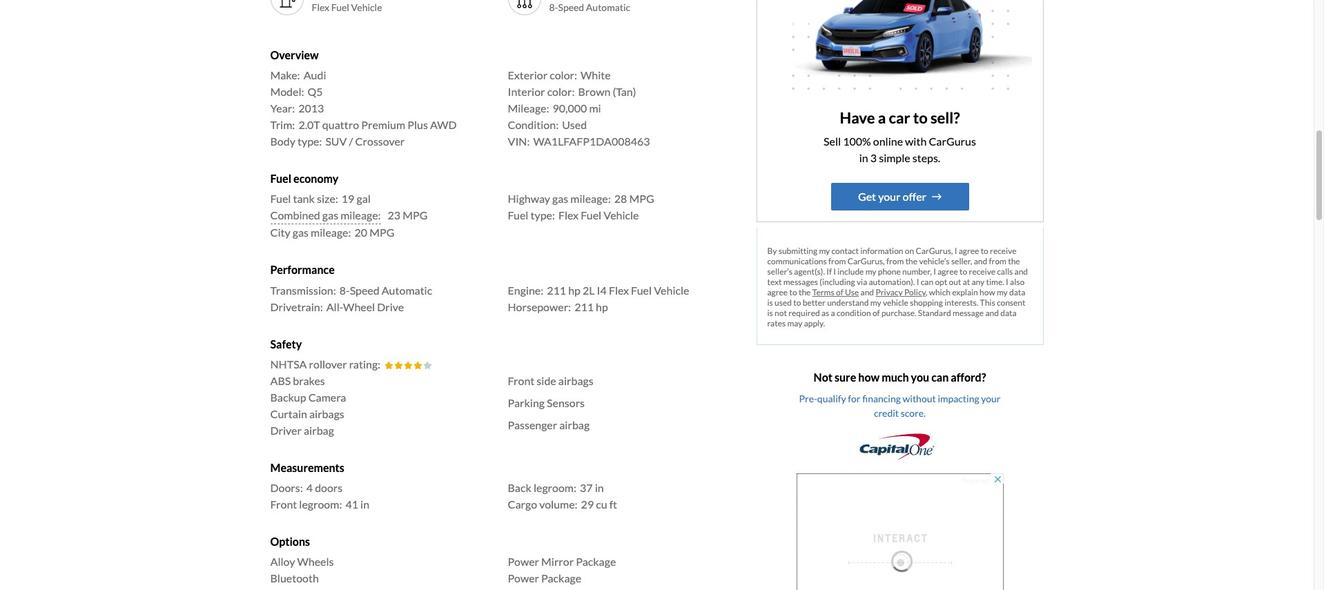 Task type: describe. For each thing, give the bounding box(es) containing it.
37
[[580, 481, 593, 494]]

crossover
[[355, 135, 405, 148]]

i right number,
[[934, 266, 936, 277]]

airbag inside abs brakes backup camera curtain airbags driver airbag
[[304, 424, 334, 437]]

0 vertical spatial color:
[[550, 68, 577, 82]]

make:
[[270, 68, 300, 82]]

long arrow right image
[[932, 191, 942, 202]]

all-
[[327, 300, 343, 313]]

of inside , which explain how my data is used to better understand my vehicle shopping interests. this consent is not required as a condition of purchase. standard message and data rates may apply.
[[873, 308, 880, 318]]

/
[[349, 135, 353, 148]]

online
[[874, 134, 903, 148]]

23
[[388, 209, 401, 222]]

quattro
[[322, 118, 359, 131]]

to inside , which explain how my data is used to better understand my vehicle shopping interests. this consent is not required as a condition of purchase. standard message and data rates may apply.
[[794, 297, 802, 308]]

cargurus
[[929, 134, 977, 148]]

1 vertical spatial package
[[542, 572, 582, 585]]

and right use in the right of the page
[[861, 287, 874, 297]]

sell?
[[931, 109, 960, 127]]

0 vertical spatial vehicle
[[351, 1, 382, 13]]

speed inside the transmission: 8-speed automatic drivetrain: all-wheel drive
[[350, 284, 380, 297]]

tank
[[293, 192, 315, 205]]

mi
[[589, 102, 601, 115]]

mpg inside highway gas mileage: 28 mpg fuel type: flex fuel vehicle
[[629, 192, 655, 205]]

volume:
[[540, 498, 578, 511]]

engine:
[[508, 284, 544, 297]]

0 vertical spatial 8-
[[549, 1, 558, 13]]

q5
[[308, 85, 323, 98]]

transmission: 8-speed automatic drivetrain: all-wheel drive
[[270, 284, 432, 313]]

impacting
[[938, 393, 980, 404]]

i left ,
[[917, 277, 920, 287]]

wheels
[[297, 555, 334, 569]]

without
[[903, 393, 936, 404]]

include
[[838, 266, 864, 277]]

1 horizontal spatial automatic
[[586, 1, 631, 13]]

back legroom: 37 in cargo volume: 29 cu ft
[[508, 481, 618, 511]]

by submitting my contact information on cargurus, i agree to receive communications from cargurus, from the vehicle's seller, and from the seller's agent(s). if i include my phone number, i agree to receive calls and text messages (including via automation). i can opt out at any time. i also agree to the
[[768, 246, 1028, 297]]

my left vehicle
[[871, 297, 882, 308]]

phone
[[878, 266, 901, 277]]

exterior color: white interior color: brown (tan) mileage: 90,000 mi condition: used vin: wa1lfafp1da008463
[[508, 68, 650, 148]]

you
[[911, 371, 930, 384]]

agent(s).
[[795, 266, 825, 277]]

condition:
[[508, 118, 559, 131]]

1 vertical spatial gas
[[322, 209, 338, 222]]

terms of use link
[[813, 287, 859, 297]]

apply.
[[804, 318, 825, 329]]

financing
[[863, 393, 901, 404]]

which
[[929, 287, 951, 297]]

size:
[[317, 192, 338, 205]]

privacy
[[876, 287, 903, 297]]

type: inside 'make: audi model: q5 year: 2013 trim: 2.0t quattro premium plus awd body type: suv / crossover'
[[298, 135, 322, 148]]

airbags inside abs brakes backup camera curtain airbags driver airbag
[[309, 407, 345, 420]]

your inside pre-qualify for financing without impacting your credit score.
[[982, 393, 1001, 404]]

1 is from the top
[[768, 297, 773, 308]]

1 vertical spatial data
[[1001, 308, 1017, 318]]

this
[[980, 297, 996, 308]]

flex inside engine: 211 hp 2l i4 flex fuel vehicle horsepower: 211 hp
[[609, 284, 629, 297]]

engine: 211 hp 2l i4 flex fuel vehicle horsepower: 211 hp
[[508, 284, 690, 313]]

to right seller,
[[981, 246, 989, 256]]

0 vertical spatial of
[[836, 287, 844, 297]]

2 vertical spatial mileage:
[[311, 226, 351, 239]]

measurements
[[270, 461, 345, 474]]

3 from from the left
[[989, 256, 1007, 266]]

0 vertical spatial 211
[[547, 284, 566, 297]]

safety
[[270, 337, 302, 351]]

i right "if"
[[834, 266, 836, 277]]

nhtsa
[[270, 358, 307, 371]]

cu
[[596, 498, 608, 511]]

not sure how much you can afford?
[[814, 371, 987, 384]]

legroom: inside back legroom: 37 in cargo volume: 29 cu ft
[[534, 481, 577, 494]]

41
[[346, 498, 358, 511]]

flex inside highway gas mileage: 28 mpg fuel type: flex fuel vehicle
[[559, 209, 579, 222]]

flex fuel vehicle
[[312, 1, 382, 13]]

communications
[[768, 256, 827, 266]]

seller,
[[952, 256, 973, 266]]

city
[[270, 226, 291, 239]]

mileage: inside highway gas mileage: 28 mpg fuel type: flex fuel vehicle
[[571, 192, 611, 205]]

0 vertical spatial receive
[[991, 246, 1017, 256]]

0 horizontal spatial mpg
[[370, 226, 395, 239]]

and inside , which explain how my data is used to better understand my vehicle shopping interests. this consent is not required as a condition of purchase. standard message and data rates may apply.
[[986, 308, 999, 318]]

sell
[[824, 134, 841, 148]]

alloy wheels bluetooth
[[270, 555, 334, 585]]

,
[[926, 287, 928, 297]]

back
[[508, 481, 532, 494]]

parking
[[508, 396, 545, 409]]

0 horizontal spatial agree
[[768, 287, 788, 297]]

interior
[[508, 85, 545, 98]]

fuel economy
[[270, 172, 339, 185]]

doors:
[[270, 481, 303, 494]]

time.
[[987, 277, 1005, 287]]

by
[[768, 246, 777, 256]]

score.
[[901, 407, 926, 419]]

2.0t
[[299, 118, 320, 131]]

doors: 4 doors front legroom: 41 in
[[270, 481, 370, 511]]

model:
[[270, 85, 304, 98]]

fuel inside fuel tank size: 19 gal combined gas mileage: 23 mpg city gas mileage: 20 mpg
[[270, 192, 291, 205]]

power mirror package power package
[[508, 555, 616, 585]]

alloy
[[270, 555, 295, 569]]

to right the text
[[790, 287, 797, 297]]

2 vertical spatial gas
[[293, 226, 309, 239]]

(including
[[820, 277, 855, 287]]

bluetooth
[[270, 572, 319, 585]]

19
[[342, 192, 355, 205]]

sure
[[835, 371, 857, 384]]

29
[[581, 498, 594, 511]]

1 vertical spatial mpg
[[403, 209, 428, 222]]

highway
[[508, 192, 550, 205]]

to left any
[[960, 266, 968, 277]]

mileage:
[[508, 102, 549, 115]]

wa1lfafp1da008463
[[534, 135, 650, 148]]

consent
[[997, 297, 1026, 308]]

economy
[[294, 172, 339, 185]]

get your offer
[[859, 190, 927, 203]]

audi
[[304, 68, 326, 82]]

0 vertical spatial package
[[576, 555, 616, 569]]

my left 'phone'
[[866, 266, 877, 277]]

0 vertical spatial agree
[[959, 246, 980, 256]]

submitting
[[779, 246, 818, 256]]

my right this
[[997, 287, 1008, 297]]

credit
[[874, 407, 899, 419]]

if
[[827, 266, 832, 277]]

suv
[[326, 135, 347, 148]]



Task type: locate. For each thing, give the bounding box(es) containing it.
driver
[[270, 424, 302, 437]]

and right calls in the top of the page
[[1015, 266, 1028, 277]]

1 horizontal spatial hp
[[596, 300, 608, 313]]

1 vertical spatial airbags
[[309, 407, 345, 420]]

0 vertical spatial power
[[508, 555, 539, 569]]

pre-
[[799, 393, 818, 404]]

color: up 90,000
[[547, 85, 575, 98]]

your inside button
[[879, 190, 901, 203]]

1 horizontal spatial type:
[[531, 209, 555, 222]]

in inside doors: 4 doors front legroom: 41 in
[[361, 498, 370, 511]]

gas right "highway" in the left top of the page
[[553, 192, 569, 205]]

1 vertical spatial mileage:
[[341, 209, 381, 222]]

mileage:
[[571, 192, 611, 205], [341, 209, 381, 222], [311, 226, 351, 239]]

211 down 2l
[[575, 300, 594, 313]]

can right you
[[932, 371, 949, 384]]

in right 37
[[595, 481, 604, 494]]

8- up all-
[[340, 284, 350, 297]]

0 vertical spatial automatic
[[586, 1, 631, 13]]

much
[[882, 371, 909, 384]]

not
[[814, 371, 833, 384]]

1 horizontal spatial 8-
[[549, 1, 558, 13]]

2 from from the left
[[887, 256, 904, 266]]

1 vertical spatial vehicle
[[604, 209, 639, 222]]

the left "vehicle's"
[[906, 256, 918, 266]]

of left use in the right of the page
[[836, 287, 844, 297]]

hp left 2l
[[569, 284, 581, 297]]

can left opt
[[921, 277, 934, 287]]

2 horizontal spatial in
[[860, 151, 869, 164]]

exterior
[[508, 68, 548, 82]]

1 horizontal spatial mpg
[[403, 209, 428, 222]]

2 horizontal spatial mpg
[[629, 192, 655, 205]]

2 horizontal spatial from
[[989, 256, 1007, 266]]

information
[[861, 246, 904, 256]]

airbags down camera
[[309, 407, 345, 420]]

cargurus, up via
[[848, 256, 885, 266]]

8-
[[549, 1, 558, 13], [340, 284, 350, 297]]

a right as
[[831, 308, 835, 318]]

to right used
[[794, 297, 802, 308]]

2 horizontal spatial agree
[[959, 246, 980, 256]]

data down calls in the top of the page
[[1010, 287, 1026, 297]]

passenger airbag
[[508, 418, 590, 431]]

the up also
[[1009, 256, 1021, 266]]

mpg right 28
[[629, 192, 655, 205]]

how inside , which explain how my data is used to better understand my vehicle shopping interests. this consent is not required as a condition of purchase. standard message and data rates may apply.
[[980, 287, 996, 297]]

1 horizontal spatial how
[[980, 287, 996, 297]]

legroom: inside doors: 4 doors front legroom: 41 in
[[299, 498, 342, 511]]

vehicle
[[351, 1, 382, 13], [604, 209, 639, 222], [654, 284, 690, 297]]

and right seller,
[[974, 256, 988, 266]]

0 vertical spatial gas
[[553, 192, 569, 205]]

mpg right 20
[[370, 226, 395, 239]]

required
[[789, 308, 820, 318]]

0 horizontal spatial front
[[270, 498, 297, 511]]

speed right transmission icon
[[558, 1, 584, 13]]

0 vertical spatial mileage:
[[571, 192, 611, 205]]

mileage: down gal
[[341, 209, 381, 222]]

1 horizontal spatial airbag
[[560, 418, 590, 431]]

0 horizontal spatial a
[[831, 308, 835, 318]]

fuel inside engine: 211 hp 2l i4 flex fuel vehicle horsepower: 211 hp
[[631, 284, 652, 297]]

1 horizontal spatial from
[[887, 256, 904, 266]]

ft
[[610, 498, 618, 511]]

speed up wheel
[[350, 284, 380, 297]]

0 vertical spatial data
[[1010, 287, 1026, 297]]

1 horizontal spatial your
[[982, 393, 1001, 404]]

drive
[[377, 300, 404, 313]]

from up (including
[[829, 256, 846, 266]]

premium
[[361, 118, 405, 131]]

cargurus, right on
[[916, 246, 953, 256]]

0 horizontal spatial legroom:
[[299, 498, 342, 511]]

hp
[[569, 284, 581, 297], [596, 300, 608, 313]]

1 vertical spatial flex
[[559, 209, 579, 222]]

gas down 'combined'
[[293, 226, 309, 239]]

legroom: down doors
[[299, 498, 342, 511]]

front side airbags
[[508, 374, 594, 387]]

2 horizontal spatial the
[[1009, 256, 1021, 266]]

data right this
[[1001, 308, 1017, 318]]

airbags up sensors on the left
[[559, 374, 594, 387]]

2 horizontal spatial gas
[[553, 192, 569, 205]]

and right message on the right of page
[[986, 308, 999, 318]]

trim:
[[270, 118, 295, 131]]

1 horizontal spatial flex
[[559, 209, 579, 222]]

1 vertical spatial can
[[932, 371, 949, 384]]

receive left calls in the top of the page
[[969, 266, 996, 277]]

overview
[[270, 48, 319, 61]]

i
[[955, 246, 958, 256], [834, 266, 836, 277], [934, 266, 936, 277], [917, 277, 920, 287], [1006, 277, 1009, 287]]

2 power from the top
[[508, 572, 539, 585]]

1 vertical spatial a
[[831, 308, 835, 318]]

drivetrain:
[[270, 300, 323, 313]]

automatic inside the transmission: 8-speed automatic drivetrain: all-wheel drive
[[382, 284, 432, 297]]

gas down size:
[[322, 209, 338, 222]]

better
[[803, 297, 826, 308]]

1 horizontal spatial legroom:
[[534, 481, 577, 494]]

from left on
[[887, 256, 904, 266]]

i4
[[597, 284, 607, 297]]

front inside doors: 4 doors front legroom: 41 in
[[270, 498, 297, 511]]

vehicle inside highway gas mileage: 28 mpg fuel type: flex fuel vehicle
[[604, 209, 639, 222]]

transmission image
[[514, 0, 536, 10]]

type: inside highway gas mileage: 28 mpg fuel type: flex fuel vehicle
[[531, 209, 555, 222]]

1 horizontal spatial of
[[873, 308, 880, 318]]

1 vertical spatial 8-
[[340, 284, 350, 297]]

1 horizontal spatial agree
[[938, 266, 959, 277]]

mpg right the 23
[[403, 209, 428, 222]]

1 horizontal spatial 211
[[575, 300, 594, 313]]

4
[[307, 481, 313, 494]]

1 horizontal spatial airbags
[[559, 374, 594, 387]]

terms
[[813, 287, 835, 297]]

calls
[[998, 266, 1013, 277]]

2 vertical spatial in
[[361, 498, 370, 511]]

in right 41
[[361, 498, 370, 511]]

afford?
[[951, 371, 987, 384]]

1 vertical spatial hp
[[596, 300, 608, 313]]

simple
[[879, 151, 911, 164]]

1 vertical spatial receive
[[969, 266, 996, 277]]

1 vertical spatial speed
[[350, 284, 380, 297]]

0 vertical spatial flex
[[312, 1, 329, 13]]

the left terms
[[799, 287, 811, 297]]

automatic
[[586, 1, 631, 13], [382, 284, 432, 297]]

1 horizontal spatial gas
[[322, 209, 338, 222]]

have a car to sell?
[[840, 109, 960, 127]]

8- right transmission icon
[[549, 1, 558, 13]]

not
[[775, 308, 787, 318]]

performance
[[270, 263, 335, 277]]

car with high offers image
[[768, 0, 1032, 94]]

3
[[871, 151, 877, 164]]

a inside , which explain how my data is used to better understand my vehicle shopping interests. this consent is not required as a condition of purchase. standard message and data rates may apply.
[[831, 308, 835, 318]]

0 horizontal spatial how
[[859, 371, 880, 384]]

, which explain how my data is used to better understand my vehicle shopping interests. this consent is not required as a condition of purchase. standard message and data rates may apply.
[[768, 287, 1026, 329]]

1 horizontal spatial cargurus,
[[916, 246, 953, 256]]

to
[[914, 109, 928, 127], [981, 246, 989, 256], [960, 266, 968, 277], [790, 287, 797, 297], [794, 297, 802, 308]]

purchase.
[[882, 308, 917, 318]]

seller's
[[768, 266, 793, 277]]

0 horizontal spatial 211
[[547, 284, 566, 297]]

type: down 2.0t
[[298, 135, 322, 148]]

combined
[[270, 209, 320, 222]]

have
[[840, 109, 875, 127]]

color:
[[550, 68, 577, 82], [547, 85, 575, 98]]

0 horizontal spatial your
[[879, 190, 901, 203]]

of down terms of use and privacy policy
[[873, 308, 880, 318]]

flex
[[312, 1, 329, 13], [559, 209, 579, 222], [609, 284, 629, 297]]

automation).
[[869, 277, 915, 287]]

gas inside highway gas mileage: 28 mpg fuel type: flex fuel vehicle
[[553, 192, 569, 205]]

qualify
[[818, 393, 847, 404]]

awd
[[430, 118, 457, 131]]

package right mirror
[[576, 555, 616, 569]]

understand
[[828, 297, 869, 308]]

for
[[848, 393, 861, 404]]

0 vertical spatial a
[[878, 109, 886, 127]]

0 vertical spatial your
[[879, 190, 901, 203]]

1 vertical spatial your
[[982, 393, 1001, 404]]

your right get
[[879, 190, 901, 203]]

2l
[[583, 284, 595, 297]]

sensors
[[547, 396, 585, 409]]

1 vertical spatial color:
[[547, 85, 575, 98]]

side
[[537, 374, 557, 387]]

front down doors:
[[270, 498, 297, 511]]

year:
[[270, 102, 295, 115]]

1 vertical spatial 211
[[575, 300, 594, 313]]

0 vertical spatial legroom:
[[534, 481, 577, 494]]

1 horizontal spatial in
[[595, 481, 604, 494]]

rates
[[768, 318, 786, 329]]

0 horizontal spatial vehicle
[[351, 1, 382, 13]]

0 horizontal spatial airbags
[[309, 407, 345, 420]]

your down afford?
[[982, 393, 1001, 404]]

1 horizontal spatial vehicle
[[604, 209, 639, 222]]

1 vertical spatial front
[[270, 498, 297, 511]]

plus
[[408, 118, 428, 131]]

abs brakes backup camera curtain airbags driver airbag
[[270, 374, 346, 437]]

a left car
[[878, 109, 886, 127]]

any
[[972, 277, 985, 287]]

can inside by submitting my contact information on cargurus, i agree to receive communications from cargurus, from the vehicle's seller, and from the seller's agent(s). if i include my phone number, i agree to receive calls and text messages (including via automation). i can opt out at any time. i also agree to the
[[921, 277, 934, 287]]

0 horizontal spatial 8-
[[340, 284, 350, 297]]

airbag right driver
[[304, 424, 334, 437]]

8- inside the transmission: 8-speed automatic drivetrain: all-wheel drive
[[340, 284, 350, 297]]

2 vertical spatial flex
[[609, 284, 629, 297]]

from up the time.
[[989, 256, 1007, 266]]

0 horizontal spatial from
[[829, 256, 846, 266]]

1 vertical spatial agree
[[938, 266, 959, 277]]

1 power from the top
[[508, 555, 539, 569]]

power
[[508, 555, 539, 569], [508, 572, 539, 585]]

nhtsa rollover rating:
[[270, 358, 381, 371]]

standard
[[918, 308, 952, 318]]

airbag
[[560, 418, 590, 431], [304, 424, 334, 437]]

in left the 3
[[860, 151, 869, 164]]

i right "vehicle's"
[[955, 246, 958, 256]]

how right sure
[[859, 371, 880, 384]]

agree up at
[[959, 246, 980, 256]]

agree left at
[[938, 266, 959, 277]]

2 vertical spatial agree
[[768, 287, 788, 297]]

100%
[[844, 134, 871, 148]]

legroom:
[[534, 481, 577, 494], [299, 498, 342, 511]]

mileage: left 28
[[571, 192, 611, 205]]

receive up calls in the top of the page
[[991, 246, 1017, 256]]

0 vertical spatial airbags
[[559, 374, 594, 387]]

condition
[[837, 308, 871, 318]]

1 vertical spatial type:
[[531, 209, 555, 222]]

of
[[836, 287, 844, 297], [873, 308, 880, 318]]

white
[[581, 68, 611, 82]]

fuel
[[331, 1, 349, 13], [270, 172, 291, 185], [270, 192, 291, 205], [508, 209, 529, 222], [581, 209, 602, 222], [631, 284, 652, 297]]

0 vertical spatial can
[[921, 277, 934, 287]]

2 is from the top
[[768, 308, 773, 318]]

i left also
[[1006, 277, 1009, 287]]

1 vertical spatial how
[[859, 371, 880, 384]]

1 vertical spatial power
[[508, 572, 539, 585]]

number,
[[903, 266, 932, 277]]

front up parking
[[508, 374, 535, 387]]

my left the contact
[[819, 246, 830, 256]]

0 vertical spatial speed
[[558, 1, 584, 13]]

1 vertical spatial in
[[595, 481, 604, 494]]

get
[[859, 190, 877, 203]]

brakes
[[293, 374, 325, 387]]

0 horizontal spatial hp
[[569, 284, 581, 297]]

legroom: up "volume:"
[[534, 481, 577, 494]]

in inside back legroom: 37 in cargo volume: 29 cu ft
[[595, 481, 604, 494]]

90,000
[[553, 102, 587, 115]]

1 vertical spatial legroom:
[[299, 498, 342, 511]]

0 horizontal spatial cargurus,
[[848, 256, 885, 266]]

0 vertical spatial front
[[508, 374, 535, 387]]

fuel type image
[[276, 0, 298, 10]]

sell 100% online with cargurus in 3 simple steps.
[[824, 134, 977, 164]]

0 vertical spatial how
[[980, 287, 996, 297]]

how right explain
[[980, 287, 996, 297]]

2 horizontal spatial flex
[[609, 284, 629, 297]]

pre-qualify for financing without impacting your credit score.
[[799, 393, 1001, 419]]

is left not
[[768, 308, 773, 318]]

0 horizontal spatial flex
[[312, 1, 329, 13]]

0 vertical spatial mpg
[[629, 192, 655, 205]]

on
[[905, 246, 915, 256]]

1 horizontal spatial front
[[508, 374, 535, 387]]

0 vertical spatial in
[[860, 151, 869, 164]]

vehicle inside engine: 211 hp 2l i4 flex fuel vehicle horsepower: 211 hp
[[654, 284, 690, 297]]

1 from from the left
[[829, 256, 846, 266]]

in inside sell 100% online with cargurus in 3 simple steps.
[[860, 151, 869, 164]]

at
[[963, 277, 971, 287]]

agree down seller's
[[768, 287, 788, 297]]

1 horizontal spatial a
[[878, 109, 886, 127]]

0 horizontal spatial in
[[361, 498, 370, 511]]

color: left 'white'
[[550, 68, 577, 82]]

1 horizontal spatial the
[[906, 256, 918, 266]]

1 vertical spatial of
[[873, 308, 880, 318]]

advertisement region
[[797, 474, 1004, 591]]

1 vertical spatial automatic
[[382, 284, 432, 297]]

0 vertical spatial type:
[[298, 135, 322, 148]]

211 up the horsepower:
[[547, 284, 566, 297]]

and
[[974, 256, 988, 266], [1015, 266, 1028, 277], [861, 287, 874, 297], [986, 308, 999, 318]]

2 horizontal spatial vehicle
[[654, 284, 690, 297]]

8-speed automatic
[[549, 1, 631, 13]]

transmission:
[[270, 284, 336, 297]]

cargo
[[508, 498, 537, 511]]

hp down i4
[[596, 300, 608, 313]]

to right car
[[914, 109, 928, 127]]

type: down "highway" in the left top of the page
[[531, 209, 555, 222]]

0 vertical spatial hp
[[569, 284, 581, 297]]

is left used
[[768, 297, 773, 308]]

airbag down sensors on the left
[[560, 418, 590, 431]]

mileage: left 20
[[311, 226, 351, 239]]

package down mirror
[[542, 572, 582, 585]]

0 horizontal spatial the
[[799, 287, 811, 297]]



Task type: vqa. For each thing, say whether or not it's contained in the screenshot.


